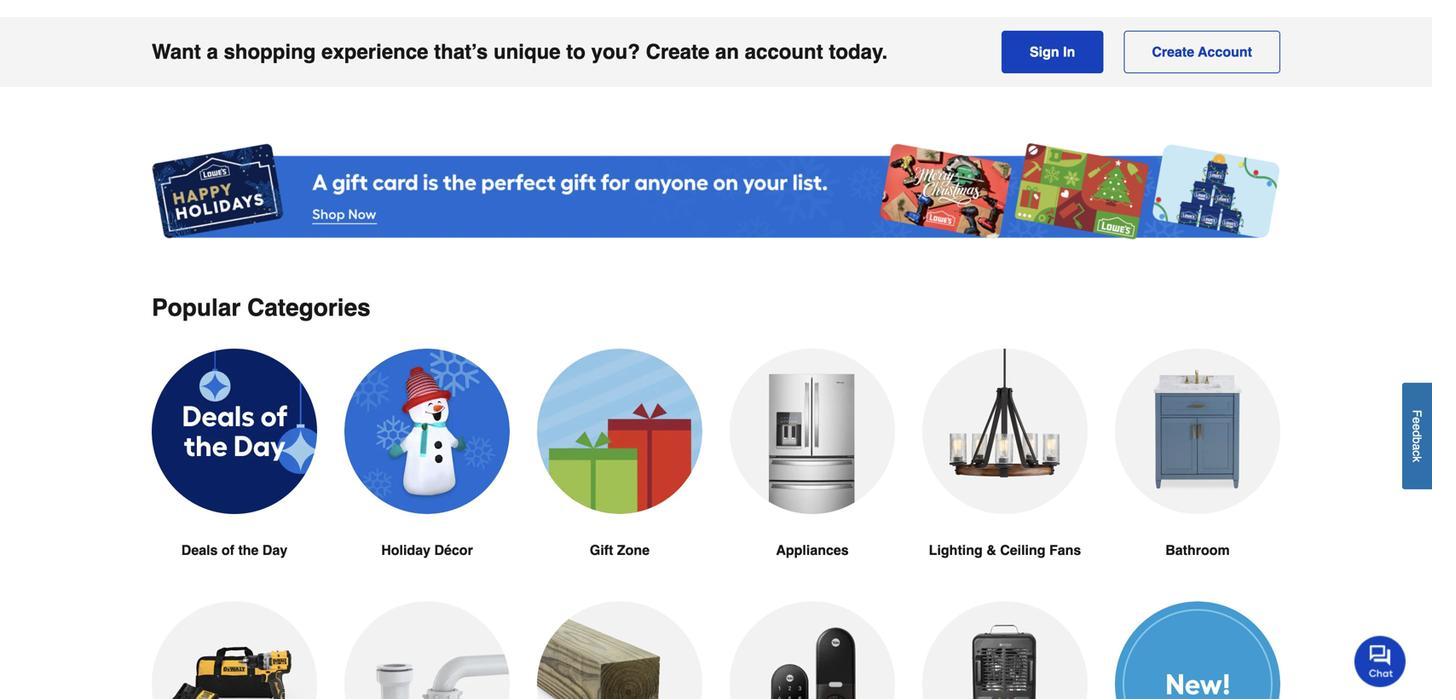 Task type: vqa. For each thing, say whether or not it's contained in the screenshot.
"and"
no



Task type: describe. For each thing, give the bounding box(es) containing it.
a 5-light black metal and wood chandelier. image
[[923, 349, 1088, 514]]

create account button
[[1124, 31, 1281, 73]]

holiday décor
[[381, 542, 473, 558]]

k
[[1411, 457, 1425, 463]]

of
[[222, 542, 235, 558]]

a black yale electronic deadbolt with a keypad. image
[[730, 602, 896, 699]]

2 e from the top
[[1411, 424, 1425, 431]]

décor
[[435, 542, 473, 558]]

a blue 2-door bathroom vanity with a white top, gold faucet and gold hardware. image
[[1116, 349, 1281, 514]]

create inside button
[[1153, 44, 1195, 60]]

day
[[263, 542, 288, 558]]

lighting & ceiling fans
[[929, 542, 1082, 558]]

a stainless french door refrigerator with a bottom freezer and middle storage drawer. image
[[730, 349, 896, 514]]

to
[[567, 40, 586, 63]]

shopping
[[224, 40, 316, 63]]

appliances link
[[730, 349, 896, 602]]

sign in
[[1030, 44, 1076, 60]]

zone
[[617, 542, 650, 558]]

0 horizontal spatial create
[[646, 40, 710, 63]]

appliances
[[776, 542, 849, 558]]

lighting
[[929, 542, 983, 558]]

an icon of red and green wrapped gifts. image
[[537, 349, 703, 514]]

categories
[[247, 294, 371, 321]]

account
[[1199, 44, 1253, 60]]

popular categories
[[152, 294, 371, 321]]

1 e from the top
[[1411, 417, 1425, 424]]

a gift card is the perfect gift for anyone on your list. shop now. image
[[152, 138, 1281, 246]]

lighting & ceiling fans link
[[923, 349, 1088, 602]]

experience
[[322, 40, 429, 63]]

holiday décor link
[[345, 349, 510, 602]]

deals of the day icon. image
[[152, 349, 317, 514]]

d
[[1411, 431, 1425, 437]]

an
[[716, 40, 740, 63]]

f
[[1411, 410, 1425, 417]]

want a shopping experience that's unique to you? create an account today.
[[152, 40, 888, 63]]

a black indoor utility heater with a thermostat. image
[[923, 602, 1088, 699]]

account
[[745, 40, 824, 63]]

want
[[152, 40, 201, 63]]

f e e d b a c k
[[1411, 410, 1425, 463]]

an end section of a four-by-four pressure treated post. image
[[537, 602, 703, 699]]

sign in link
[[1002, 31, 1104, 73]]

create account link
[[1124, 31, 1281, 73]]

unique
[[494, 40, 561, 63]]

bathroom
[[1166, 542, 1231, 558]]



Task type: locate. For each thing, give the bounding box(es) containing it.
ceiling
[[1001, 542, 1046, 558]]

e up d
[[1411, 417, 1425, 424]]

b
[[1411, 437, 1425, 444]]

a
[[207, 40, 218, 63], [1411, 444, 1425, 451]]

sign
[[1030, 44, 1060, 60]]

gift zone link
[[537, 349, 703, 602]]

an inflatable snowman decoration with a red-and-white striped hat, blue mittens and a blue scarf. image
[[345, 349, 510, 514]]

create left account
[[1153, 44, 1195, 60]]

sign in button
[[1002, 31, 1104, 73]]

e
[[1411, 417, 1425, 424], [1411, 424, 1425, 431]]

0 horizontal spatial a
[[207, 40, 218, 63]]

create
[[646, 40, 710, 63], [1153, 44, 1195, 60]]

that's
[[434, 40, 488, 63]]

a dewalt cordless drill with batteries, a charger and a soft case. image
[[152, 602, 317, 699]]

f e e d b a c k button
[[1403, 383, 1433, 490]]

bathroom link
[[1116, 349, 1281, 602]]

the
[[238, 542, 259, 558]]

a inside button
[[1411, 444, 1425, 451]]

popular
[[152, 294, 241, 321]]

create left an
[[646, 40, 710, 63]]

in
[[1064, 44, 1076, 60]]

a white p v c p-trap. image
[[345, 602, 510, 699]]

gift
[[590, 542, 614, 558]]

a up k
[[1411, 444, 1425, 451]]

0 vertical spatial a
[[207, 40, 218, 63]]

holiday
[[381, 542, 431, 558]]

new. image
[[1116, 602, 1281, 699]]

1 vertical spatial a
[[1411, 444, 1425, 451]]

create account
[[1153, 44, 1253, 60]]

c
[[1411, 451, 1425, 457]]

fans
[[1050, 542, 1082, 558]]

chat invite button image
[[1355, 636, 1407, 688]]

deals of the day link
[[152, 349, 317, 602]]

a right want
[[207, 40, 218, 63]]

e up b
[[1411, 424, 1425, 431]]

you?
[[592, 40, 641, 63]]

1 horizontal spatial a
[[1411, 444, 1425, 451]]

1 horizontal spatial create
[[1153, 44, 1195, 60]]

deals
[[181, 542, 218, 558]]

gift zone
[[590, 542, 650, 558]]

&
[[987, 542, 997, 558]]

deals of the day
[[181, 542, 288, 558]]

today.
[[829, 40, 888, 63]]



